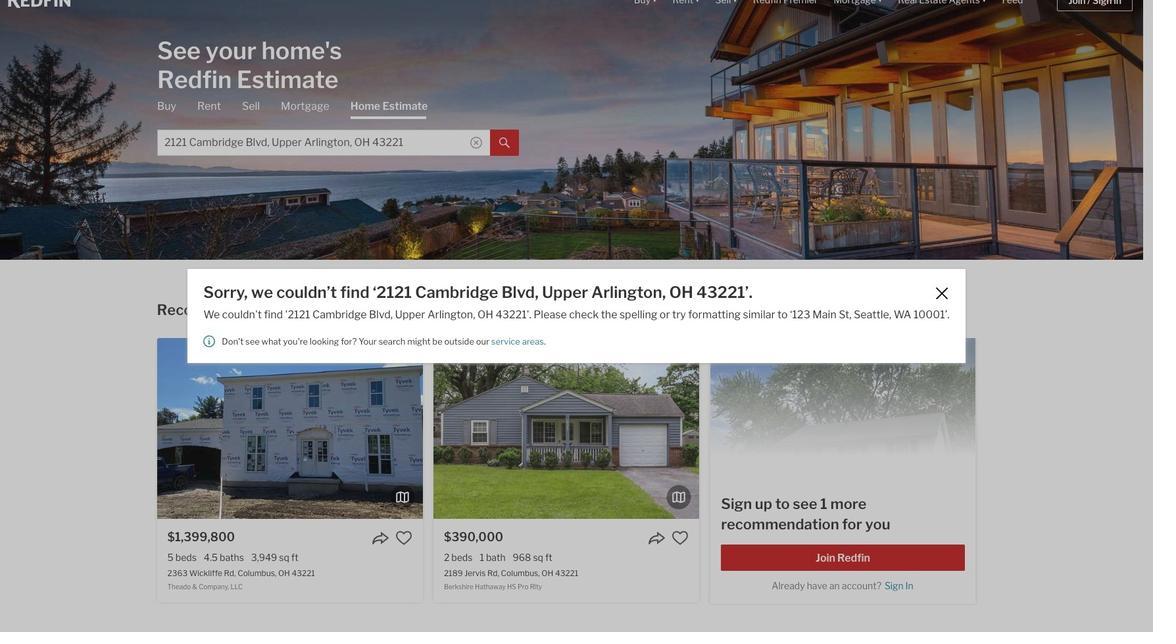 Task type: describe. For each thing, give the bounding box(es) containing it.
favorite button checkbox
[[672, 529, 689, 547]]

photo of 2700 vassar pl, columbus, oh 43221 image
[[711, 337, 975, 533]]

3 photo of 2363 wickliffe rd, columbus, oh 43221 image from the left
[[423, 338, 689, 519]]

search input image
[[470, 136, 482, 148]]

submit search image
[[499, 138, 510, 148]]

1 photo of 2189 jervis rd, columbus, oh 43221 image from the left
[[168, 338, 434, 519]]

favorite button image for favorite button option
[[395, 529, 412, 547]]

favorite button image for favorite button checkbox
[[672, 529, 689, 547]]

2 photo of 2189 jervis rd, columbus, oh 43221 image from the left
[[433, 338, 699, 519]]

sorry, we couldn't find '2121 cambridge blvd, upper arlington, oh 43221'. element
[[203, 285, 917, 301]]



Task type: vqa. For each thing, say whether or not it's contained in the screenshot.
favorite button option
yes



Task type: locate. For each thing, give the bounding box(es) containing it.
0 horizontal spatial favorite button image
[[395, 529, 412, 547]]

1 horizontal spatial favorite button image
[[672, 529, 689, 547]]

tab list
[[157, 99, 519, 156]]

photo of 2363 wickliffe rd, columbus, oh 43221 image
[[0, 338, 157, 519], [157, 338, 423, 519], [423, 338, 689, 519]]

2 photo of 2363 wickliffe rd, columbus, oh 43221 image from the left
[[157, 338, 423, 519]]

photo of 2189 jervis rd, columbus, oh 43221 image
[[168, 338, 434, 519], [433, 338, 699, 519], [699, 338, 965, 519]]

favorite button image
[[395, 529, 412, 547], [672, 529, 689, 547]]

dialog
[[188, 269, 966, 363]]

3 photo of 2189 jervis rd, columbus, oh 43221 image from the left
[[699, 338, 965, 519]]

1 favorite button image from the left
[[395, 529, 412, 547]]

2 favorite button image from the left
[[672, 529, 689, 547]]

favorite button checkbox
[[395, 529, 412, 547]]

1 photo of 2363 wickliffe rd, columbus, oh 43221 image from the left
[[0, 338, 157, 519]]



